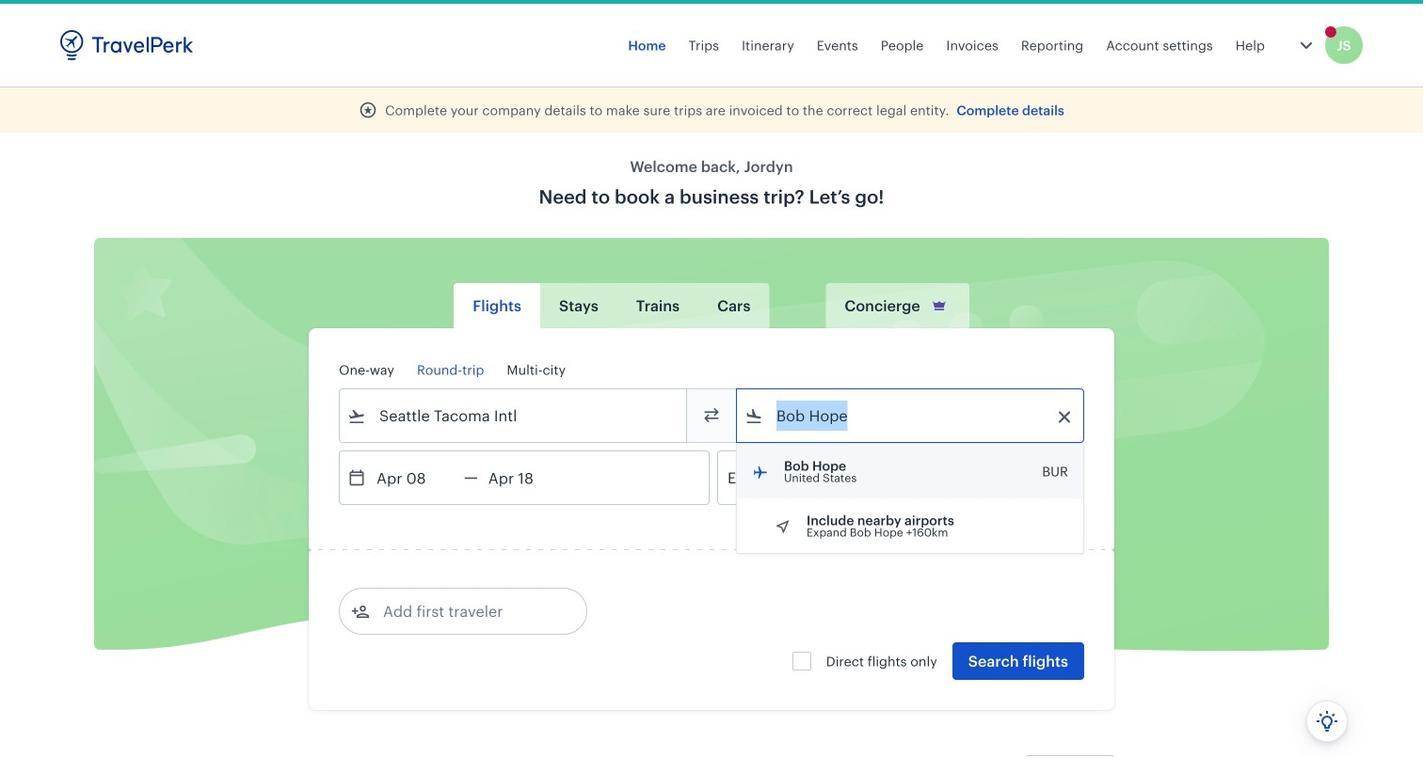 Task type: describe. For each thing, give the bounding box(es) containing it.
Add first traveler search field
[[370, 597, 566, 627]]

Return text field
[[478, 452, 576, 505]]

From search field
[[366, 401, 662, 431]]



Task type: vqa. For each thing, say whether or not it's contained in the screenshot.
Depart text field
yes



Task type: locate. For each thing, give the bounding box(es) containing it.
Depart text field
[[366, 452, 464, 505]]

To search field
[[763, 401, 1059, 431]]



